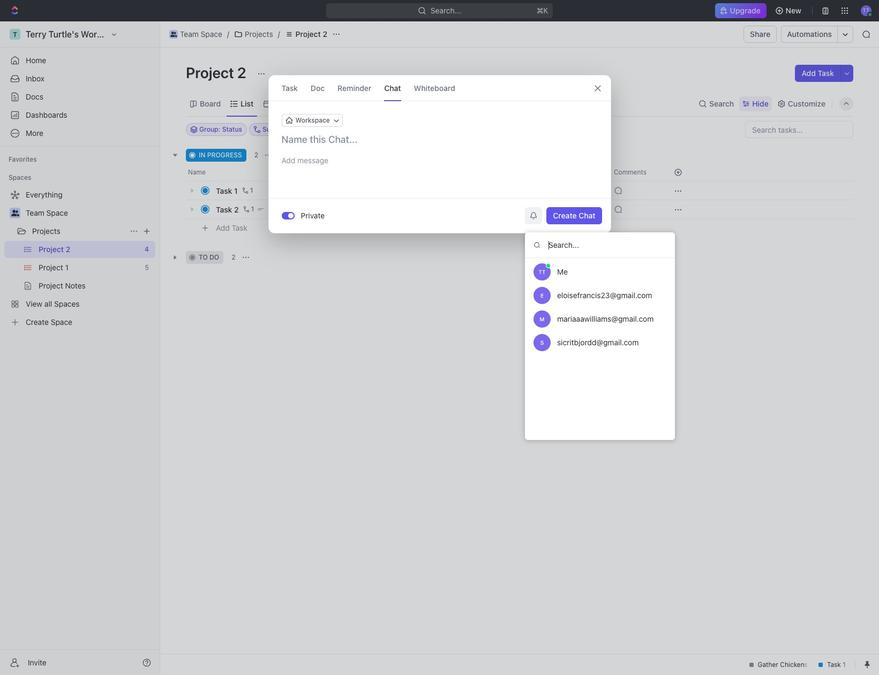 Task type: vqa. For each thing, say whether or not it's contained in the screenshot.
Add Task to the left
yes



Task type: describe. For each thing, give the bounding box(es) containing it.
1 up task 2
[[234, 186, 238, 195]]

1 for task 2
[[251, 205, 254, 213]]

share button
[[744, 26, 777, 43]]

to
[[199, 253, 208, 261]]

1 for task 1
[[250, 186, 253, 195]]

whiteboard
[[414, 83, 455, 92]]

new
[[786, 6, 802, 15]]

upgrade
[[731, 6, 761, 15]]

spaces
[[9, 174, 31, 182]]

2 / from the left
[[278, 29, 280, 39]]

list link
[[239, 96, 254, 111]]

tree inside sidebar navigation
[[4, 186, 155, 331]]

sicritbjordd@gmail.com
[[557, 338, 639, 347]]

hide
[[752, 99, 769, 108]]

1 vertical spatial project 2
[[186, 64, 250, 81]]

team inside sidebar navigation
[[26, 208, 44, 218]]

home
[[26, 56, 46, 65]]

customize
[[788, 99, 826, 108]]

0 horizontal spatial chat
[[384, 83, 401, 92]]

add for right add task button
[[802, 69, 816, 78]]

Name this Chat... field
[[269, 133, 611, 146]]

reminder
[[338, 83, 372, 92]]

calendar link
[[271, 96, 305, 111]]

table
[[325, 99, 344, 108]]

inbox link
[[4, 70, 155, 87]]

create chat
[[553, 211, 596, 220]]

invite
[[28, 658, 47, 667]]

chat button
[[384, 76, 401, 101]]

s
[[541, 340, 544, 346]]

me
[[557, 267, 568, 276]]

board
[[200, 99, 221, 108]]

in progress
[[199, 151, 242, 159]]

0 vertical spatial team space link
[[167, 28, 225, 41]]

progress
[[207, 151, 242, 159]]

do
[[210, 253, 219, 261]]

e
[[541, 293, 544, 299]]

calendar
[[273, 99, 305, 108]]

create
[[553, 211, 577, 220]]

docs link
[[4, 88, 155, 106]]

Search tasks... text field
[[746, 122, 853, 138]]

projects link inside tree
[[32, 223, 125, 240]]

0 vertical spatial add task
[[802, 69, 834, 78]]

board link
[[198, 96, 221, 111]]

add for the leftmost add task button
[[216, 223, 230, 232]]

home link
[[4, 52, 155, 69]]

0 vertical spatial project
[[296, 29, 321, 39]]

create chat button
[[547, 207, 602, 225]]

1 horizontal spatial projects
[[245, 29, 273, 39]]

2 horizontal spatial add task button
[[795, 65, 841, 82]]

user group image inside sidebar navigation
[[11, 210, 19, 216]]

dashboards link
[[4, 107, 155, 124]]

sidebar navigation
[[0, 21, 160, 676]]

upgrade link
[[716, 3, 767, 18]]

1 button for 2
[[241, 204, 256, 215]]

dialog containing task
[[268, 75, 611, 234]]

reminder button
[[338, 76, 372, 101]]

search button
[[696, 96, 737, 111]]

tt
[[539, 269, 546, 275]]

doc
[[311, 83, 325, 92]]

gantt
[[364, 99, 384, 108]]

team space inside sidebar navigation
[[26, 208, 68, 218]]

1 vertical spatial add task
[[288, 151, 316, 159]]

search
[[709, 99, 734, 108]]

automations
[[787, 29, 832, 39]]



Task type: locate. For each thing, give the bounding box(es) containing it.
dashboards
[[26, 110, 67, 119]]

task button
[[282, 76, 298, 101]]

1 right task 2
[[251, 205, 254, 213]]

1 horizontal spatial team space link
[[167, 28, 225, 41]]

favorites
[[9, 155, 37, 163]]

0 vertical spatial add task button
[[795, 65, 841, 82]]

1 horizontal spatial add task button
[[275, 149, 320, 162]]

1 vertical spatial projects link
[[32, 223, 125, 240]]

1 right task 1
[[250, 186, 253, 195]]

1 vertical spatial chat
[[579, 211, 596, 220]]

table link
[[323, 96, 344, 111]]

in
[[199, 151, 205, 159]]

0 horizontal spatial team space link
[[26, 205, 153, 222]]

1 horizontal spatial add task
[[288, 151, 316, 159]]

1 vertical spatial team space
[[26, 208, 68, 218]]

task 2
[[216, 205, 239, 214]]

0 horizontal spatial /
[[227, 29, 229, 39]]

1 button for 1
[[240, 185, 255, 196]]

1 vertical spatial team space link
[[26, 205, 153, 222]]

private
[[301, 211, 325, 220]]

1 horizontal spatial team
[[180, 29, 199, 39]]

add down calendar link
[[288, 151, 300, 159]]

add task up customize
[[802, 69, 834, 78]]

tree
[[4, 186, 155, 331]]

to do
[[199, 253, 219, 261]]

2 vertical spatial add task
[[216, 223, 248, 232]]

eloisefrancis23@gmail.com
[[557, 291, 652, 300]]

user group image inside team space link
[[170, 32, 177, 37]]

0 horizontal spatial project
[[186, 64, 234, 81]]

docs
[[26, 92, 43, 101]]

0 horizontal spatial team space
[[26, 208, 68, 218]]

task 1
[[216, 186, 238, 195]]

1 horizontal spatial project
[[296, 29, 321, 39]]

1 vertical spatial project
[[186, 64, 234, 81]]

add task
[[802, 69, 834, 78], [288, 151, 316, 159], [216, 223, 248, 232]]

automations button
[[782, 26, 838, 42]]

team
[[180, 29, 199, 39], [26, 208, 44, 218]]

0 vertical spatial chat
[[384, 83, 401, 92]]

0 vertical spatial 1 button
[[240, 185, 255, 196]]

add
[[802, 69, 816, 78], [288, 151, 300, 159], [216, 223, 230, 232]]

1 horizontal spatial projects link
[[231, 28, 276, 41]]

1 horizontal spatial space
[[201, 29, 222, 39]]

add task button down calendar link
[[275, 149, 320, 162]]

m
[[540, 316, 545, 323]]

1 vertical spatial add
[[288, 151, 300, 159]]

favorites button
[[4, 153, 41, 166]]

1 horizontal spatial chat
[[579, 211, 596, 220]]

1 vertical spatial projects
[[32, 227, 60, 236]]

hide button
[[740, 96, 772, 111]]

list
[[241, 99, 254, 108]]

space
[[201, 29, 222, 39], [46, 208, 68, 218]]

0 vertical spatial space
[[201, 29, 222, 39]]

1 horizontal spatial project 2
[[296, 29, 327, 39]]

1 vertical spatial space
[[46, 208, 68, 218]]

0 horizontal spatial add task
[[216, 223, 248, 232]]

0 horizontal spatial user group image
[[11, 210, 19, 216]]

new button
[[771, 2, 808, 19]]

1 horizontal spatial add
[[288, 151, 300, 159]]

add task down calendar
[[288, 151, 316, 159]]

add task down task 2
[[216, 223, 248, 232]]

0 vertical spatial team space
[[180, 29, 222, 39]]

2
[[323, 29, 327, 39], [237, 64, 246, 81], [254, 151, 258, 159], [234, 205, 239, 214], [232, 253, 236, 261]]

search...
[[431, 6, 461, 15]]

0 horizontal spatial add
[[216, 223, 230, 232]]

gantt link
[[362, 96, 384, 111]]

1 button right task 1
[[240, 185, 255, 196]]

tree containing team space
[[4, 186, 155, 331]]

add task button down task 2
[[211, 222, 252, 235]]

team space link
[[167, 28, 225, 41], [26, 205, 153, 222]]

1 vertical spatial add task button
[[275, 149, 320, 162]]

customize button
[[774, 96, 829, 111]]

0 vertical spatial team
[[180, 29, 199, 39]]

0 vertical spatial projects
[[245, 29, 273, 39]]

0 vertical spatial project 2
[[296, 29, 327, 39]]

1 / from the left
[[227, 29, 229, 39]]

Search... text field
[[525, 233, 675, 258]]

1 button
[[240, 185, 255, 196], [241, 204, 256, 215]]

add up customize
[[802, 69, 816, 78]]

dialog
[[268, 75, 611, 234]]

0 vertical spatial add
[[802, 69, 816, 78]]

chat inside button
[[579, 211, 596, 220]]

⌘k
[[537, 6, 549, 15]]

chat
[[384, 83, 401, 92], [579, 211, 596, 220]]

0 horizontal spatial project 2
[[186, 64, 250, 81]]

1 horizontal spatial team space
[[180, 29, 222, 39]]

1 vertical spatial team
[[26, 208, 44, 218]]

0 horizontal spatial projects
[[32, 227, 60, 236]]

share
[[750, 29, 771, 39]]

task
[[818, 69, 834, 78], [282, 83, 298, 92], [302, 151, 316, 159], [216, 186, 232, 195], [216, 205, 232, 214], [232, 223, 248, 232]]

2 vertical spatial add
[[216, 223, 230, 232]]

0 horizontal spatial space
[[46, 208, 68, 218]]

/
[[227, 29, 229, 39], [278, 29, 280, 39]]

0 vertical spatial projects link
[[231, 28, 276, 41]]

space inside sidebar navigation
[[46, 208, 68, 218]]

user group image
[[170, 32, 177, 37], [11, 210, 19, 216]]

projects link
[[231, 28, 276, 41], [32, 223, 125, 240]]

1 horizontal spatial /
[[278, 29, 280, 39]]

0 horizontal spatial team
[[26, 208, 44, 218]]

1 horizontal spatial user group image
[[170, 32, 177, 37]]

chat right create
[[579, 211, 596, 220]]

project
[[296, 29, 321, 39], [186, 64, 234, 81]]

0 vertical spatial user group image
[[170, 32, 177, 37]]

projects
[[245, 29, 273, 39], [32, 227, 60, 236]]

add down task 2
[[216, 223, 230, 232]]

chat right reminder at the left top
[[384, 83, 401, 92]]

mariaaawilliams@gmail.com
[[557, 315, 654, 324]]

1 button right task 2
[[241, 204, 256, 215]]

add task button up customize
[[795, 65, 841, 82]]

1 vertical spatial 1 button
[[241, 204, 256, 215]]

project 2
[[296, 29, 327, 39], [186, 64, 250, 81]]

team space
[[180, 29, 222, 39], [26, 208, 68, 218]]

projects inside sidebar navigation
[[32, 227, 60, 236]]

inbox
[[26, 74, 44, 83]]

0 horizontal spatial projects link
[[32, 223, 125, 240]]

add task button
[[795, 65, 841, 82], [275, 149, 320, 162], [211, 222, 252, 235]]

2 horizontal spatial add task
[[802, 69, 834, 78]]

doc button
[[311, 76, 325, 101]]

project 2 link
[[282, 28, 330, 41]]

1 vertical spatial user group image
[[11, 210, 19, 216]]

2 horizontal spatial add
[[802, 69, 816, 78]]

1
[[234, 186, 238, 195], [250, 186, 253, 195], [251, 205, 254, 213]]

0 horizontal spatial add task button
[[211, 222, 252, 235]]

whiteboard button
[[414, 76, 455, 101]]

2 vertical spatial add task button
[[211, 222, 252, 235]]



